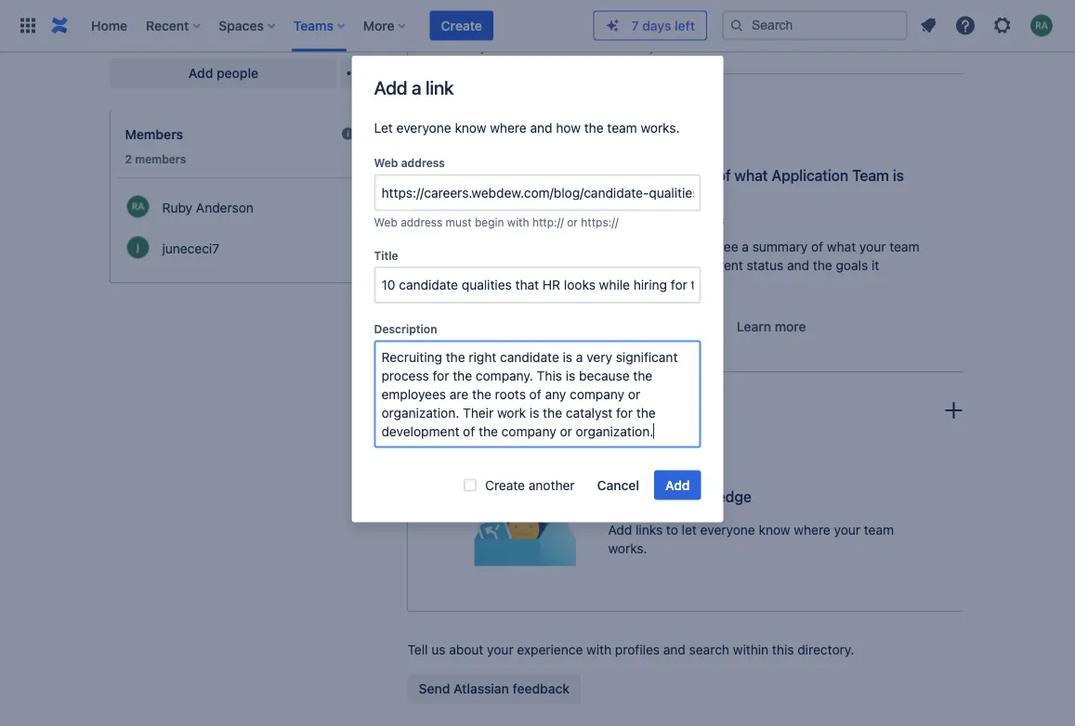 Task type: vqa. For each thing, say whether or not it's contained in the screenshot.
Get Atlas Free
yes



Task type: locate. For each thing, give the bounding box(es) containing it.
spaces
[[219, 18, 264, 33]]

0 vertical spatial know
[[455, 120, 487, 136]]

web
[[374, 157, 398, 170], [374, 216, 398, 229]]

http://
[[533, 216, 564, 229]]

1 vertical spatial address
[[401, 216, 443, 229]]

0 horizontal spatial everyone
[[397, 120, 452, 136]]

status down summary on the top
[[747, 258, 784, 273]]

where inside 'add a link' dialog
[[490, 120, 527, 136]]

banner
[[0, 0, 1076, 52]]

2 members
[[125, 152, 186, 165]]

learn more
[[737, 319, 807, 335]]

create link
[[430, 11, 493, 40]]

team inside 'add a link' dialog
[[607, 120, 637, 136]]

this right within at the right bottom of page
[[772, 643, 794, 658]]

1 horizontal spatial status
[[747, 258, 784, 273]]

web up title
[[374, 216, 398, 229]]

your inside add links to let everyone know where your team works.
[[834, 523, 861, 538]]

help teammates see a summary of what your team works on, the current status and the goals it contributes to.
[[616, 240, 920, 292]]

works
[[616, 258, 651, 273]]

0 vertical spatial status
[[671, 167, 714, 185]]

1 vertical spatial where
[[794, 523, 831, 538]]

the up working
[[645, 167, 668, 185]]

1 horizontal spatial of
[[812, 240, 824, 255]]

0 vertical spatial and
[[530, 120, 553, 136]]

what up the goals
[[827, 240, 856, 255]]

application
[[207, 0, 273, 16], [772, 167, 849, 185]]

1 address from the top
[[401, 157, 445, 170]]

to left find
[[148, 19, 160, 34]]

powered by atlas
[[634, 214, 725, 227]]

0 horizontal spatial with
[[507, 216, 529, 229]]

profiles
[[615, 643, 660, 658]]

and
[[530, 120, 553, 136], [787, 258, 810, 273], [664, 643, 686, 658]]

1 horizontal spatial a
[[742, 240, 749, 255]]

of right summary on the top
[[812, 240, 824, 255]]

address for web address
[[401, 157, 445, 170]]

of up powered by atlas
[[717, 167, 731, 185]]

global element
[[11, 0, 594, 52]]

create
[[441, 18, 482, 33], [485, 478, 525, 493]]

1 horizontal spatial create
[[485, 478, 525, 493]]

where inside add links to let everyone know where your team works.
[[794, 523, 831, 538]]

add button
[[655, 471, 701, 501]]

0 horizontal spatial and
[[530, 120, 553, 136]]

0 horizontal spatial status
[[671, 167, 714, 185]]

everyone up web address
[[397, 120, 452, 136]]

2 horizontal spatial and
[[787, 258, 810, 273]]

to up find
[[169, 0, 181, 16]]

1 horizontal spatial everyone
[[701, 523, 756, 538]]

2 web from the top
[[374, 216, 398, 229]]

and inside help teammates see a summary of what your team works on, the current status and the goals it contributes to.
[[787, 258, 810, 273]]

and left the "search"
[[664, 643, 686, 658]]

status
[[671, 167, 714, 185], [747, 258, 784, 273]]

create inside 'add a link' dialog
[[485, 478, 525, 493]]

to
[[169, 0, 181, 16], [148, 19, 160, 34], [499, 104, 513, 121], [666, 523, 679, 538]]

team inside help teammates see a summary of what your team works on, the current status and the goals it contributes to.
[[890, 240, 920, 255]]

0 vertical spatial application
[[207, 0, 273, 16]]

atlas right 'by'
[[699, 214, 725, 227]]

1 vertical spatial know
[[759, 523, 791, 538]]

0 horizontal spatial create
[[441, 18, 482, 33]]

team
[[607, 120, 637, 136], [890, 240, 920, 255], [864, 523, 894, 538]]

works. up see
[[641, 120, 680, 136]]

0 vertical spatial everyone
[[397, 120, 452, 136]]

are
[[336, 0, 355, 16]]

within
[[733, 643, 769, 658]]

0 vertical spatial address
[[401, 157, 445, 170]]

1 horizontal spatial application
[[772, 167, 849, 185]]

1 vertical spatial this
[[772, 643, 794, 658]]

1 vertical spatial what
[[827, 240, 856, 255]]

powered
[[634, 214, 680, 227]]

contributing to
[[408, 104, 513, 121]]

the
[[184, 0, 203, 16], [189, 19, 209, 34], [584, 120, 604, 136], [645, 167, 668, 185], [677, 258, 696, 273], [813, 258, 833, 273], [652, 489, 674, 506]]

1 vertical spatial works.
[[608, 542, 648, 557]]

0 vertical spatial your
[[860, 240, 886, 255]]

1 vertical spatial application
[[772, 167, 849, 185]]

and inside 'add a link' dialog
[[530, 120, 553, 136]]

create left another
[[485, 478, 525, 493]]

know inside 'add a link' dialog
[[455, 120, 487, 136]]

Web address field
[[376, 176, 700, 210]]

summary
[[753, 240, 808, 255]]

everyone down knowledge
[[701, 523, 756, 538]]

create up 'ruby'
[[441, 18, 482, 33]]

this
[[607, 42, 625, 54], [772, 643, 794, 658]]

this down confluence
[[607, 42, 625, 54]]

1 web from the top
[[374, 157, 398, 170]]

0 horizontal spatial where
[[490, 120, 527, 136]]

your for what
[[860, 240, 886, 255]]

and left how on the right top
[[530, 120, 553, 136]]

0 vertical spatial this
[[607, 42, 625, 54]]

get atlas free button
[[616, 312, 722, 342]]

add up 'let'
[[374, 76, 408, 98]]

a inside 'add a link' dialog
[[412, 76, 422, 98]]

1 horizontal spatial this
[[772, 643, 794, 658]]

0 vertical spatial where
[[490, 120, 527, 136]]

works. inside add links to let everyone know where your team works.
[[608, 542, 648, 557]]

with
[[507, 216, 529, 229], [587, 643, 612, 658]]

welcome
[[110, 0, 165, 16]]

1 vertical spatial your
[[834, 523, 861, 538]]

0 vertical spatial of
[[717, 167, 731, 185]]

status up on
[[671, 167, 714, 185]]

trying
[[110, 19, 144, 34]]

1 horizontal spatial know
[[759, 523, 791, 538]]

add up let on the bottom of page
[[666, 478, 690, 493]]

works. down links
[[608, 542, 648, 557]]

1 vertical spatial a
[[742, 240, 749, 255]]

2 address from the top
[[401, 216, 443, 229]]

web down 'let'
[[374, 157, 398, 170]]

address for web address must begin with http:// or https://
[[401, 216, 443, 229]]

add inside add button
[[666, 478, 690, 493]]

1 vertical spatial create
[[485, 478, 525, 493]]

more
[[775, 319, 807, 335]]

works. inside 'add a link' dialog
[[641, 120, 680, 136]]

atlas right get
[[652, 319, 683, 335]]

your inside help teammates see a summary of what your team works on, the current status and the goals it contributes to.
[[860, 240, 886, 255]]

0 horizontal spatial know
[[455, 120, 487, 136]]

0 horizontal spatial a
[[412, 76, 422, 98]]

directory.
[[798, 643, 855, 658]]

create for create
[[441, 18, 482, 33]]

1 vertical spatial team
[[890, 240, 920, 255]]

0 vertical spatial a
[[412, 76, 422, 98]]

1 horizontal spatial what
[[827, 240, 856, 255]]

address down contributing
[[401, 157, 445, 170]]

ruby
[[462, 42, 486, 54]]

address left must on the left top of the page
[[401, 216, 443, 229]]

1 vertical spatial atlas
[[652, 319, 683, 335]]

1 vertical spatial web
[[374, 216, 398, 229]]

a left link
[[412, 76, 422, 98]]

to left let on the bottom of page
[[666, 523, 679, 538]]

0 horizontal spatial application
[[207, 0, 273, 16]]

1 vertical spatial and
[[787, 258, 810, 273]]

2 vertical spatial team
[[864, 523, 894, 538]]

add for add people
[[189, 66, 213, 81]]

1 horizontal spatial where
[[794, 523, 831, 538]]

know inside add links to let everyone know where your team works.
[[759, 523, 791, 538]]

add inside add people button
[[189, 66, 213, 81]]

in
[[556, 25, 566, 40]]

members
[[135, 152, 186, 165]]

the inside see the status of what application team is working on
[[645, 167, 668, 185]]

Title field
[[376, 269, 700, 302]]

a right see in the right top of the page
[[742, 240, 749, 255]]

web address
[[374, 157, 445, 170]]

atlas inside button
[[652, 319, 683, 335]]

add left links
[[608, 523, 632, 538]]

application up spaces
[[207, 0, 273, 16]]

add
[[189, 66, 213, 81], [374, 76, 408, 98], [666, 478, 690, 493], [608, 523, 632, 538]]

add left people
[[189, 66, 213, 81]]

everyone
[[397, 120, 452, 136], [701, 523, 756, 538]]

the right how on the right top
[[584, 120, 604, 136]]

what
[[735, 167, 768, 185], [827, 240, 856, 255]]

link
[[426, 76, 454, 98]]

share
[[608, 489, 648, 506]]

0 vertical spatial create
[[441, 18, 482, 33]]

0 vertical spatial web
[[374, 157, 398, 170]]

add link image
[[943, 400, 965, 422]]

2
[[125, 152, 132, 165]]

search image
[[730, 18, 745, 33]]

1 vertical spatial with
[[587, 643, 612, 658]]

on,
[[655, 258, 674, 273]]

of
[[717, 167, 731, 185], [812, 240, 824, 255]]

add for add
[[666, 478, 690, 493]]

team
[[853, 167, 890, 185]]

add people button
[[110, 59, 337, 88]]

1 vertical spatial status
[[747, 258, 784, 273]]

confluence image
[[48, 14, 71, 37]]

0 horizontal spatial what
[[735, 167, 768, 185]]

with left "profiles"
[[587, 643, 612, 658]]

1 vertical spatial of
[[812, 240, 824, 255]]

settings icon image
[[992, 14, 1014, 37]]

cancel button
[[586, 471, 651, 501]]

1 horizontal spatial atlas
[[699, 214, 725, 227]]

team inside add links to let everyone know where your team works.
[[864, 523, 894, 538]]

0 horizontal spatial atlas
[[652, 319, 683, 335]]

0 vertical spatial what
[[735, 167, 768, 185]]

links
[[408, 402, 444, 420]]

1 vertical spatial everyone
[[701, 523, 756, 538]]

add inside add links to let everyone know where your team works.
[[608, 523, 632, 538]]

and down summary on the top
[[787, 258, 810, 273]]

create inside global "element"
[[441, 18, 482, 33]]

today
[[628, 42, 655, 54]]

0 vertical spatial atlas
[[699, 214, 725, 227]]

0 horizontal spatial of
[[717, 167, 731, 185]]

let everyone know where and how the team works.
[[374, 120, 680, 136]]

it
[[872, 258, 880, 273]]

team for add links to let everyone know where your team works.
[[864, 523, 894, 538]]

0 vertical spatial works.
[[641, 120, 680, 136]]

0 vertical spatial team
[[607, 120, 637, 136]]

0 vertical spatial with
[[507, 216, 529, 229]]

where
[[490, 120, 527, 136], [794, 523, 831, 538]]

on
[[674, 185, 691, 203]]

2 vertical spatial and
[[664, 643, 686, 658]]

with right begin
[[507, 216, 529, 229]]

the left the goals
[[813, 258, 833, 273]]

Search field
[[722, 11, 908, 40]]

atlassian
[[454, 682, 509, 697]]

address
[[401, 157, 445, 170], [401, 216, 443, 229]]

what up powered by atlas link
[[735, 167, 768, 185]]

application up powered by atlas link
[[772, 167, 849, 185]]



Task type: describe. For each thing, give the bounding box(es) containing it.
add for add a link
[[374, 76, 408, 98]]

learn more button
[[726, 312, 818, 342]]

the inside 'add a link' dialog
[[584, 120, 604, 136]]

get
[[627, 319, 649, 335]]

team,
[[277, 0, 312, 16]]

getting started in confluence
[[462, 25, 638, 40]]

the right find
[[189, 19, 209, 34]]

current
[[700, 258, 743, 273]]

to inside add links to let everyone know where your team works.
[[666, 523, 679, 538]]

about
[[449, 643, 484, 658]]

everyone inside add links to let everyone know where your team works.
[[701, 523, 756, 538]]

team for help teammates see a summary of what your team works on, the current status and the goals it contributes to.
[[890, 240, 920, 255]]

contributing
[[408, 104, 495, 121]]

https://
[[581, 216, 619, 229]]

by
[[683, 214, 696, 227]]

your for where
[[834, 523, 861, 538]]

banner containing home
[[0, 0, 1076, 52]]

0 horizontal spatial this
[[607, 42, 625, 54]]

a inside help teammates see a summary of what your team works on, the current status and the goals it contributes to.
[[742, 240, 749, 255]]

1 horizontal spatial and
[[664, 643, 686, 658]]

links
[[636, 523, 663, 538]]

send
[[419, 682, 450, 697]]

see the status of what application team is working on
[[616, 167, 904, 203]]

tell us about your experience with profiles and search within this directory.
[[408, 643, 855, 658]]

begin
[[475, 216, 504, 229]]

spaces button
[[213, 11, 282, 40]]

with inside 'add a link' dialog
[[507, 216, 529, 229]]

see
[[717, 240, 739, 255]]

free
[[687, 319, 711, 335]]

help
[[616, 240, 644, 255]]

welcome to the application team, we are trying to find the right applicant.
[[110, 0, 355, 34]]

the right 'share'
[[652, 489, 674, 506]]

Description text field
[[374, 341, 701, 449]]

the up find
[[184, 0, 203, 16]]

we
[[316, 0, 333, 16]]

what inside help teammates see a summary of what your team works on, the current status and the goals it contributes to.
[[827, 240, 856, 255]]

feedback
[[513, 682, 570, 697]]

create for create another
[[485, 478, 525, 493]]

application inside welcome to the application team, we are trying to find the right applicant.
[[207, 0, 273, 16]]

description
[[374, 323, 437, 336]]

everyone inside 'add a link' dialog
[[397, 120, 452, 136]]

contributes
[[616, 277, 684, 292]]

learn
[[737, 319, 772, 335]]

add a link
[[374, 76, 454, 98]]

confluence image
[[48, 14, 71, 37]]

powered by atlas link
[[616, 213, 936, 229]]

applicant.
[[243, 19, 301, 34]]

ruby anderson
[[462, 42, 536, 54]]

getting
[[462, 25, 506, 40]]

anderson
[[489, 42, 536, 54]]

to.
[[688, 277, 703, 292]]

knowledge
[[678, 489, 752, 506]]

us
[[432, 643, 446, 658]]

web for web address
[[374, 157, 398, 170]]

title
[[374, 249, 398, 262]]

you
[[546, 42, 564, 54]]

1 horizontal spatial with
[[587, 643, 612, 658]]

of inside see the status of what application team is working on
[[717, 167, 731, 185]]

you created this today
[[546, 42, 655, 54]]

application inside see the status of what application team is working on
[[772, 167, 849, 185]]

add for add links to let everyone know where your team works.
[[608, 523, 632, 538]]

atlas image
[[616, 213, 631, 228]]

web for web address must begin with http:// or https://
[[374, 216, 398, 229]]

what inside see the status of what application team is working on
[[735, 167, 768, 185]]

search
[[689, 643, 730, 658]]

add links to let everyone know where your team works.
[[608, 523, 894, 557]]

status inside help teammates see a summary of what your team works on, the current status and the goals it contributes to.
[[747, 258, 784, 273]]

experience
[[517, 643, 583, 658]]

send atlassian feedback button
[[408, 675, 581, 705]]

create another
[[485, 478, 575, 493]]

share the knowledge
[[608, 489, 752, 506]]

working
[[616, 185, 670, 203]]

of inside help teammates see a summary of what your team works on, the current status and the goals it contributes to.
[[812, 240, 824, 255]]

people
[[217, 66, 259, 81]]

cancel
[[597, 478, 640, 493]]

tell
[[408, 643, 428, 658]]

let
[[374, 120, 393, 136]]

another
[[529, 478, 575, 493]]

let
[[682, 523, 697, 538]]

teammates
[[647, 240, 714, 255]]

home
[[91, 18, 127, 33]]

home link
[[86, 11, 133, 40]]

web address must begin with http:// or https://
[[374, 216, 619, 229]]

the down teammates
[[677, 258, 696, 273]]

to right contributing
[[499, 104, 513, 121]]

status inside see the status of what application team is working on
[[671, 167, 714, 185]]

right
[[212, 19, 240, 34]]

find
[[163, 19, 186, 34]]

is
[[893, 167, 904, 185]]

add a link dialog
[[352, 56, 724, 523]]

2 vertical spatial your
[[487, 643, 514, 658]]

see
[[616, 167, 642, 185]]

goals
[[836, 258, 868, 273]]

must
[[446, 216, 472, 229]]

how
[[556, 120, 581, 136]]

add people
[[189, 66, 259, 81]]

confluence
[[570, 25, 638, 40]]

created
[[567, 42, 604, 54]]

or
[[567, 216, 578, 229]]

get atlas free
[[627, 319, 711, 335]]

members
[[125, 127, 183, 142]]

started
[[509, 25, 552, 40]]

send atlassian feedback
[[419, 682, 570, 697]]



